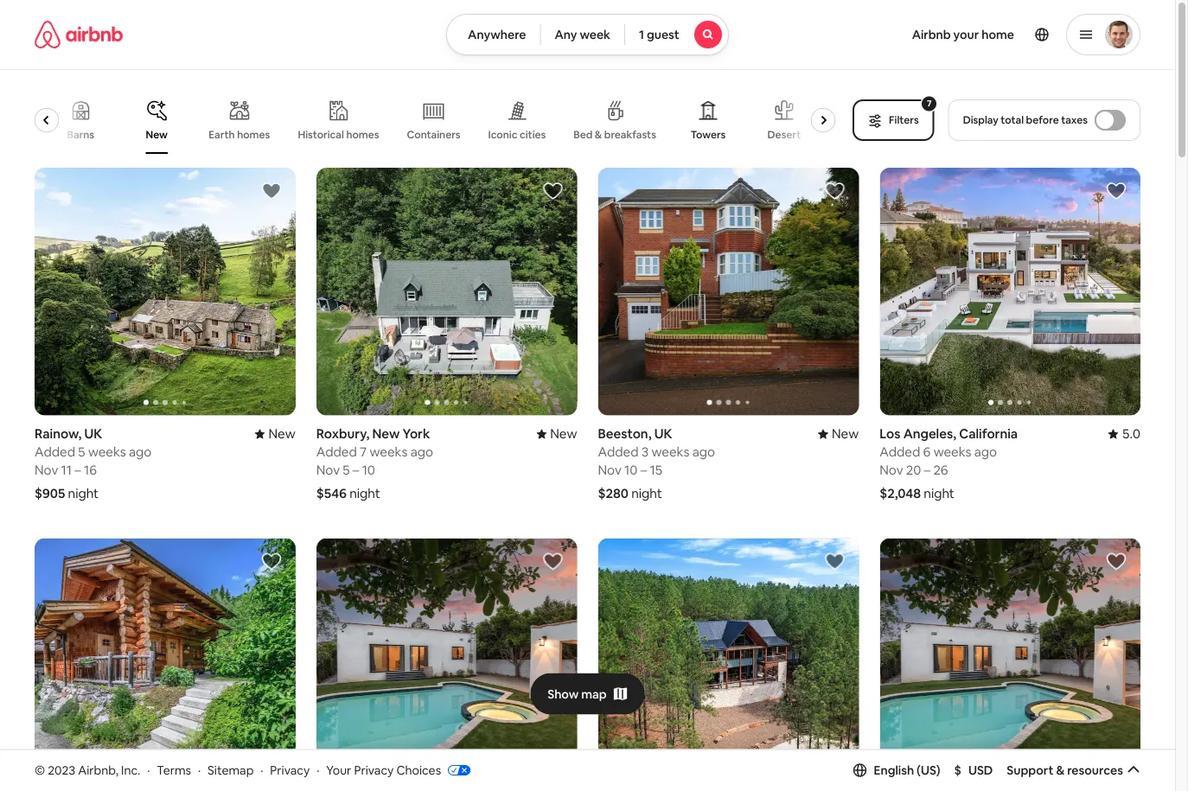 Task type: locate. For each thing, give the bounding box(es) containing it.
0 horizontal spatial 10
[[362, 462, 375, 479]]

1 horizontal spatial 10
[[624, 462, 638, 479]]

2 – from the left
[[353, 462, 359, 479]]

& right support
[[1056, 763, 1065, 778]]

group
[[35, 86, 842, 154], [35, 168, 296, 416], [316, 168, 577, 416], [598, 168, 859, 416], [880, 168, 1141, 416], [35, 538, 296, 786], [316, 538, 577, 786], [598, 538, 859, 786], [880, 538, 1141, 786]]

homes right earth
[[237, 128, 270, 141]]

weeks inside roxbury, new york added 7 weeks ago nov 5 – 10 $546 night
[[370, 444, 408, 461]]

None search field
[[446, 14, 729, 55]]

uk inside rainow, uk added 5 weeks ago nov 11 – 16 $905 night
[[84, 426, 102, 442]]

english
[[874, 763, 914, 778]]

5.0 out of 5 average rating image
[[1108, 426, 1141, 442]]

new left roxbury,
[[269, 426, 296, 442]]

4 – from the left
[[924, 462, 931, 479]]

2 night from the left
[[350, 485, 380, 502]]

1 privacy from the left
[[270, 762, 310, 778]]

1 vertical spatial 5
[[343, 462, 350, 479]]

sitemap link
[[208, 762, 254, 778]]

2023
[[48, 762, 75, 778]]

new for roxbury, new york added 7 weeks ago nov 5 – 10 $546 night
[[550, 426, 577, 442]]

nov inside rainow, uk added 5 weeks ago nov 11 – 16 $905 night
[[35, 462, 58, 479]]

& for resources
[[1056, 763, 1065, 778]]

homes right historical
[[346, 128, 379, 141]]

3 ago from the left
[[692, 444, 715, 461]]

new left beeston,
[[550, 426, 577, 442]]

privacy left your
[[270, 762, 310, 778]]

1 horizontal spatial 5
[[343, 462, 350, 479]]

english (us)
[[874, 763, 941, 778]]

2 horizontal spatial new place to stay image
[[818, 426, 859, 442]]

2 · from the left
[[198, 762, 201, 778]]

1 horizontal spatial homes
[[346, 128, 379, 141]]

profile element
[[750, 0, 1141, 69]]

privacy right your
[[354, 762, 394, 778]]

–
[[75, 462, 81, 479], [353, 462, 359, 479], [640, 462, 647, 479], [924, 462, 931, 479]]

uk up 15
[[654, 426, 672, 442]]

total
[[1001, 113, 1024, 127]]

new place to stay image for rainow, uk added 5 weeks ago nov 11 – 16 $905 night
[[255, 426, 296, 442]]

©
[[35, 762, 45, 778]]

0 vertical spatial &
[[595, 128, 602, 141]]

usd
[[968, 763, 993, 778]]

1 ago from the left
[[129, 444, 152, 461]]

& for breakfasts
[[595, 128, 602, 141]]

1 uk from the left
[[84, 426, 102, 442]]

0 horizontal spatial privacy
[[270, 762, 310, 778]]

1 new place to stay image from the left
[[255, 426, 296, 442]]

privacy
[[270, 762, 310, 778], [354, 762, 394, 778]]

2 ago from the left
[[410, 444, 433, 461]]

night inside roxbury, new york added 7 weeks ago nov 5 – 10 $546 night
[[350, 485, 380, 502]]

earth
[[209, 128, 235, 141]]

16
[[84, 462, 97, 479]]

uk for beeston, uk
[[654, 426, 672, 442]]

10 left 15
[[624, 462, 638, 479]]

0 horizontal spatial new place to stay image
[[255, 426, 296, 442]]

new for beeston, uk added 3 weeks ago nov 10 – 15 $280 night
[[832, 426, 859, 442]]

10 inside beeston, uk added 3 weeks ago nov 10 – 15 $280 night
[[624, 462, 638, 479]]

4 night from the left
[[924, 485, 955, 502]]

add to wishlist: los angeles, california image
[[1106, 181, 1127, 201]]

3 night from the left
[[631, 485, 662, 502]]

1 vertical spatial &
[[1056, 763, 1065, 778]]

10 down 7
[[362, 462, 375, 479]]

weeks
[[88, 444, 126, 461], [370, 444, 408, 461], [652, 444, 690, 461], [934, 444, 972, 461]]

beeston, uk added 3 weeks ago nov 10 – 15 $280 night
[[598, 426, 715, 502]]

uk inside beeston, uk added 3 weeks ago nov 10 – 15 $280 night
[[654, 426, 672, 442]]

· right inc.
[[147, 762, 150, 778]]

add to wishlist: rainow, uk image
[[261, 181, 282, 201]]

5 inside roxbury, new york added 7 weeks ago nov 5 – 10 $546 night
[[343, 462, 350, 479]]

1 10 from the left
[[362, 462, 375, 479]]

choices
[[396, 762, 441, 778]]

cities
[[520, 128, 546, 141]]

– inside los angeles, california added 6 weeks ago nov 20 – 26 $2,048 night
[[924, 462, 931, 479]]

nov up $280
[[598, 462, 622, 479]]

any
[[555, 27, 577, 42]]

added down los
[[880, 444, 920, 461]]

1 night from the left
[[68, 485, 99, 502]]

new place to stay image left beeston,
[[536, 426, 577, 442]]

· left your
[[317, 762, 319, 778]]

your privacy choices link
[[326, 762, 471, 779]]

weeks up 26
[[934, 444, 972, 461]]

$
[[954, 763, 962, 778]]

add to wishlist: west hollywood, california image
[[543, 551, 563, 572]]

weeks inside beeston, uk added 3 weeks ago nov 10 – 15 $280 night
[[652, 444, 690, 461]]

– left 26
[[924, 462, 931, 479]]

bed & breakfasts
[[574, 128, 656, 141]]

1 added from the left
[[35, 444, 75, 461]]

0 horizontal spatial homes
[[237, 128, 270, 141]]

nov inside roxbury, new york added 7 weeks ago nov 5 – 10 $546 night
[[316, 462, 340, 479]]

11
[[61, 462, 72, 479]]

york
[[403, 426, 430, 442]]

5.0
[[1122, 426, 1141, 442]]

0 horizontal spatial 5
[[78, 444, 85, 461]]

5 up 16
[[78, 444, 85, 461]]

new
[[146, 128, 168, 141], [269, 426, 296, 442], [372, 426, 400, 442], [550, 426, 577, 442], [832, 426, 859, 442]]

containers
[[407, 128, 461, 141]]

– inside beeston, uk added 3 weeks ago nov 10 – 15 $280 night
[[640, 462, 647, 479]]

· left the privacy link
[[260, 762, 263, 778]]

nov inside los angeles, california added 6 weeks ago nov 20 – 26 $2,048 night
[[880, 462, 903, 479]]

new place to stay image for beeston, uk added 3 weeks ago nov 10 – 15 $280 night
[[818, 426, 859, 442]]

& right the "bed"
[[595, 128, 602, 141]]

weeks up 16
[[88, 444, 126, 461]]

anywhere
[[468, 27, 526, 42]]

night inside beeston, uk added 3 weeks ago nov 10 – 15 $280 night
[[631, 485, 662, 502]]

– down roxbury,
[[353, 462, 359, 479]]

homes
[[346, 128, 379, 141], [237, 128, 270, 141]]

1 – from the left
[[75, 462, 81, 479]]

angeles,
[[903, 426, 956, 442]]

1 nov from the left
[[35, 462, 58, 479]]

privacy link
[[270, 762, 310, 778]]

new left los
[[832, 426, 859, 442]]

roxbury, new york added 7 weeks ago nov 5 – 10 $546 night
[[316, 426, 433, 502]]

5 up $546
[[343, 462, 350, 479]]

night down 26
[[924, 485, 955, 502]]

bed
[[574, 128, 593, 141]]

sitemap
[[208, 762, 254, 778]]

any week button
[[540, 14, 625, 55]]

2 uk from the left
[[654, 426, 672, 442]]

nov left 20
[[880, 462, 903, 479]]

2 new place to stay image from the left
[[536, 426, 577, 442]]

3 nov from the left
[[598, 462, 622, 479]]

ago
[[129, 444, 152, 461], [410, 444, 433, 461], [692, 444, 715, 461], [974, 444, 997, 461]]

added down beeston,
[[598, 444, 639, 461]]

1 horizontal spatial &
[[1056, 763, 1065, 778]]

new place to stay image
[[255, 426, 296, 442], [536, 426, 577, 442], [818, 426, 859, 442]]

3 – from the left
[[640, 462, 647, 479]]

4 ago from the left
[[974, 444, 997, 461]]

display
[[963, 113, 999, 127]]

&
[[595, 128, 602, 141], [1056, 763, 1065, 778]]

new place to stay image left roxbury,
[[255, 426, 296, 442]]

3 added from the left
[[598, 444, 639, 461]]

support & resources button
[[1007, 763, 1141, 778]]

– left 15
[[640, 462, 647, 479]]

– right 11
[[75, 462, 81, 479]]

2 nov from the left
[[316, 462, 340, 479]]

1 weeks from the left
[[88, 444, 126, 461]]

4 · from the left
[[317, 762, 319, 778]]

4 added from the left
[[880, 444, 920, 461]]

night down 15
[[631, 485, 662, 502]]

towers
[[691, 128, 726, 141]]

weeks up 15
[[652, 444, 690, 461]]

0 horizontal spatial uk
[[84, 426, 102, 442]]

terms
[[157, 762, 191, 778]]

1 · from the left
[[147, 762, 150, 778]]

iconic cities
[[488, 128, 546, 141]]

night
[[68, 485, 99, 502], [350, 485, 380, 502], [631, 485, 662, 502], [924, 485, 955, 502]]

none search field containing anywhere
[[446, 14, 729, 55]]

new for rainow, uk added 5 weeks ago nov 11 – 16 $905 night
[[269, 426, 296, 442]]

4 nov from the left
[[880, 462, 903, 479]]

anywhere button
[[446, 14, 541, 55]]

new place to stay image left los
[[818, 426, 859, 442]]

1
[[639, 27, 644, 42]]

20
[[906, 462, 921, 479]]

26
[[933, 462, 948, 479]]

0 vertical spatial 5
[[78, 444, 85, 461]]

homes for earth homes
[[237, 128, 270, 141]]

(us)
[[917, 763, 941, 778]]

nov left 11
[[35, 462, 58, 479]]

1 horizontal spatial new place to stay image
[[536, 426, 577, 442]]

2 added from the left
[[316, 444, 357, 461]]

3
[[642, 444, 649, 461]]

night right $546
[[350, 485, 380, 502]]

filters button
[[853, 99, 935, 141]]

new left earth
[[146, 128, 168, 141]]

night down 16
[[68, 485, 99, 502]]

added down roxbury,
[[316, 444, 357, 461]]

5
[[78, 444, 85, 461], [343, 462, 350, 479]]

$ usd
[[954, 763, 993, 778]]

uk right rainow,
[[84, 426, 102, 442]]

added
[[35, 444, 75, 461], [316, 444, 357, 461], [598, 444, 639, 461], [880, 444, 920, 461]]

airbnb your home
[[912, 27, 1014, 42]]

before
[[1026, 113, 1059, 127]]

display total before taxes button
[[948, 99, 1141, 141]]

3 new place to stay image from the left
[[818, 426, 859, 442]]

uk
[[84, 426, 102, 442], [654, 426, 672, 442]]

resources
[[1067, 763, 1123, 778]]

2 10 from the left
[[624, 462, 638, 479]]

weeks right 7
[[370, 444, 408, 461]]

nov up $546
[[316, 462, 340, 479]]

added down rainow,
[[35, 444, 75, 461]]

1 horizontal spatial privacy
[[354, 762, 394, 778]]

homes for historical homes
[[346, 128, 379, 141]]

3 weeks from the left
[[652, 444, 690, 461]]

4 weeks from the left
[[934, 444, 972, 461]]

· right the terms
[[198, 762, 201, 778]]

– inside roxbury, new york added 7 weeks ago nov 5 – 10 $546 night
[[353, 462, 359, 479]]

0 horizontal spatial &
[[595, 128, 602, 141]]

1 horizontal spatial uk
[[654, 426, 672, 442]]

new left york
[[372, 426, 400, 442]]

2 weeks from the left
[[370, 444, 408, 461]]



Task type: describe. For each thing, give the bounding box(es) containing it.
taxes
[[1061, 113, 1088, 127]]

map
[[581, 686, 607, 702]]

new place to stay image for roxbury, new york added 7 weeks ago nov 5 – 10 $546 night
[[536, 426, 577, 442]]

night inside los angeles, california added 6 weeks ago nov 20 – 26 $2,048 night
[[924, 485, 955, 502]]

inc.
[[121, 762, 140, 778]]

breakfasts
[[604, 128, 656, 141]]

roxbury,
[[316, 426, 369, 442]]

1 guest
[[639, 27, 679, 42]]

ago inside los angeles, california added 6 weeks ago nov 20 – 26 $2,048 night
[[974, 444, 997, 461]]

uk for rainow, uk
[[84, 426, 102, 442]]

airbnb,
[[78, 762, 118, 778]]

6
[[923, 444, 931, 461]]

terms link
[[157, 762, 191, 778]]

7
[[360, 444, 367, 461]]

california
[[959, 426, 1018, 442]]

earth homes
[[209, 128, 270, 141]]

added inside los angeles, california added 6 weeks ago nov 20 – 26 $2,048 night
[[880, 444, 920, 461]]

add to wishlist: roxbury, new york image
[[543, 181, 563, 201]]

3 · from the left
[[260, 762, 263, 778]]

nov inside beeston, uk added 3 weeks ago nov 10 – 15 $280 night
[[598, 462, 622, 479]]

show
[[548, 686, 579, 702]]

$2,048
[[880, 485, 921, 502]]

any week
[[555, 27, 610, 42]]

added inside roxbury, new york added 7 weeks ago nov 5 – 10 $546 night
[[316, 444, 357, 461]]

added inside rainow, uk added 5 weeks ago nov 11 – 16 $905 night
[[35, 444, 75, 461]]

5 inside rainow, uk added 5 weeks ago nov 11 – 16 $905 night
[[78, 444, 85, 461]]

beeston,
[[598, 426, 652, 442]]

desert
[[768, 128, 801, 141]]

new inside roxbury, new york added 7 weeks ago nov 5 – 10 $546 night
[[372, 426, 400, 442]]

– inside rainow, uk added 5 weeks ago nov 11 – 16 $905 night
[[75, 462, 81, 479]]

your privacy choices
[[326, 762, 441, 778]]

display total before taxes
[[963, 113, 1088, 127]]

ago inside roxbury, new york added 7 weeks ago nov 5 – 10 $546 night
[[410, 444, 433, 461]]

los
[[880, 426, 901, 442]]

10 inside roxbury, new york added 7 weeks ago nov 5 – 10 $546 night
[[362, 462, 375, 479]]

$546
[[316, 485, 347, 502]]

add to wishlist: beeston, uk image
[[824, 181, 845, 201]]

ago inside beeston, uk added 3 weeks ago nov 10 – 15 $280 night
[[692, 444, 715, 461]]

airbnb
[[912, 27, 951, 42]]

iconic
[[488, 128, 517, 141]]

group containing historical homes
[[35, 86, 842, 154]]

add to wishlist: broken bow, oklahoma image
[[824, 551, 845, 572]]

ago inside rainow, uk added 5 weeks ago nov 11 – 16 $905 night
[[129, 444, 152, 461]]

weeks inside los angeles, california added 6 weeks ago nov 20 – 26 $2,048 night
[[934, 444, 972, 461]]

rainow,
[[35, 426, 81, 442]]

© 2023 airbnb, inc. ·
[[35, 762, 150, 778]]

show map
[[548, 686, 607, 702]]

weeks inside rainow, uk added 5 weeks ago nov 11 – 16 $905 night
[[88, 444, 126, 461]]

english (us) button
[[853, 763, 941, 778]]

1 guest button
[[624, 14, 729, 55]]

rainow, uk added 5 weeks ago nov 11 – 16 $905 night
[[35, 426, 152, 502]]

historical
[[298, 128, 344, 141]]

airbnb your home link
[[902, 16, 1025, 53]]

guest
[[647, 27, 679, 42]]

los angeles, california added 6 weeks ago nov 20 – 26 $2,048 night
[[880, 426, 1018, 502]]

$905
[[35, 485, 65, 502]]

filters
[[889, 113, 919, 127]]

support
[[1007, 763, 1054, 778]]

terms · sitemap · privacy
[[157, 762, 310, 778]]

15
[[650, 462, 662, 479]]

historical homes
[[298, 128, 379, 141]]

add to wishlist: west hollywood, california image
[[1106, 551, 1127, 572]]

week
[[580, 27, 610, 42]]

support & resources
[[1007, 763, 1123, 778]]

$280
[[598, 485, 629, 502]]

barns
[[67, 128, 94, 141]]

your
[[326, 762, 351, 778]]

add to wishlist: maria alm, austria image
[[261, 551, 282, 572]]

new inside group
[[146, 128, 168, 141]]

night inside rainow, uk added 5 weeks ago nov 11 – 16 $905 night
[[68, 485, 99, 502]]

2 privacy from the left
[[354, 762, 394, 778]]

your
[[954, 27, 979, 42]]

show map button
[[530, 673, 645, 715]]

home
[[982, 27, 1014, 42]]

added inside beeston, uk added 3 weeks ago nov 10 – 15 $280 night
[[598, 444, 639, 461]]



Task type: vqa. For each thing, say whether or not it's contained in the screenshot.


